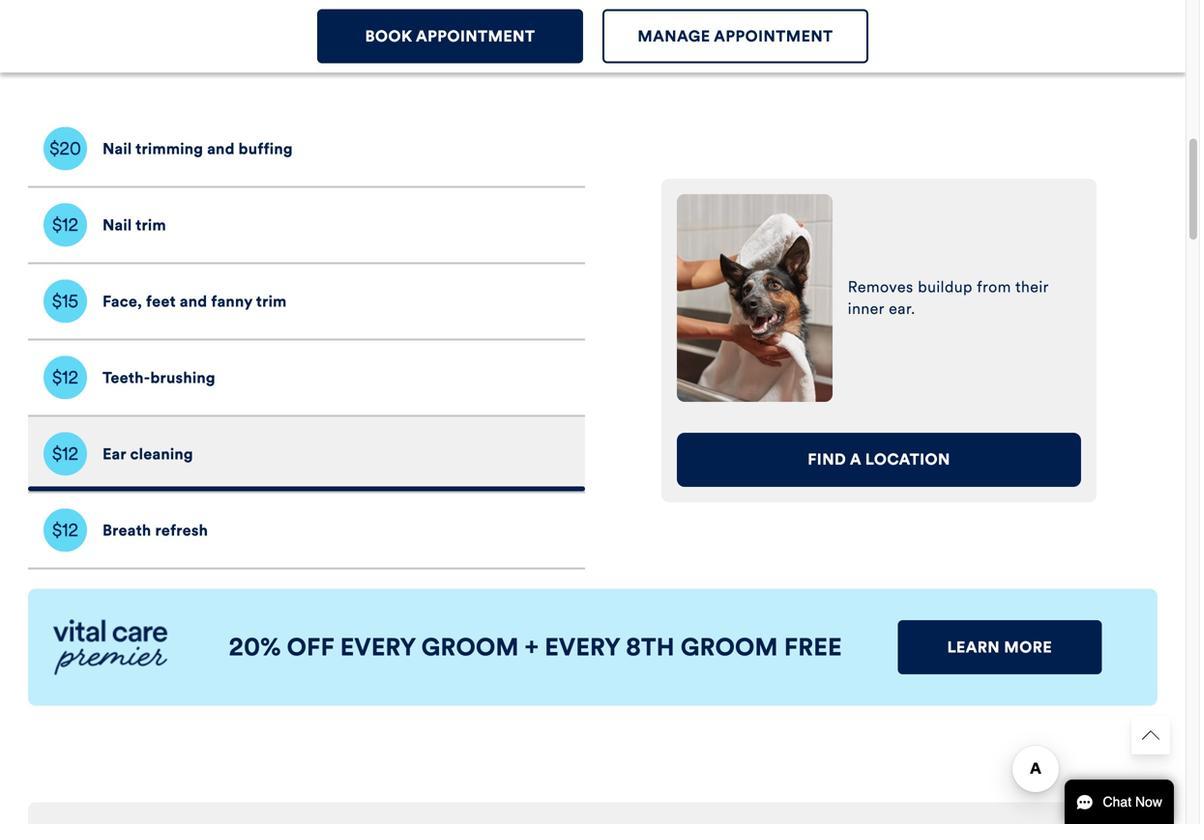 Task type: locate. For each thing, give the bounding box(es) containing it.
removes
[[848, 278, 913, 297]]

2 nail from the top
[[102, 215, 132, 235]]

la
[[51, 43, 82, 73]]

find a location link
[[677, 433, 1081, 487]]

nail trim
[[102, 215, 166, 235]]

location
[[865, 450, 950, 470]]

1 horizontal spatial every
[[545, 633, 620, 663]]

removes buildup from their inner ear.
[[848, 278, 1049, 318]]

$12 left breath
[[52, 520, 78, 541]]

8th
[[626, 633, 675, 663]]

a la carte services
[[28, 43, 290, 73]]

4 $12 from the top
[[52, 520, 78, 541]]

from
[[977, 278, 1011, 297]]

1 vertical spatial nail
[[102, 215, 132, 235]]

1 $12 from the top
[[52, 214, 78, 236]]

0 horizontal spatial every
[[340, 633, 415, 663]]

book
[[365, 27, 412, 46]]

0 horizontal spatial groom
[[421, 633, 519, 663]]

nail up face,
[[102, 215, 132, 235]]

0 vertical spatial and
[[207, 139, 235, 158]]

groom left "+"
[[421, 633, 519, 663]]

ear.
[[889, 299, 915, 318]]

brushing
[[150, 368, 215, 388]]

1 nail from the top
[[102, 139, 132, 158]]

$12 for breath refresh
[[52, 520, 78, 541]]

$12 for teeth-brushing
[[52, 367, 78, 389]]

styled arrow button link
[[1131, 717, 1170, 755]]

every
[[340, 633, 415, 663], [545, 633, 620, 663]]

inner
[[848, 299, 884, 318]]

$12 for ear cleaning
[[52, 444, 78, 465]]

every right "+"
[[545, 633, 620, 663]]

more
[[1004, 638, 1052, 657]]

groom right 8th
[[681, 633, 778, 663]]

trim
[[136, 215, 166, 235], [256, 292, 287, 311]]

1 vertical spatial and
[[180, 292, 207, 311]]

1 horizontal spatial trim
[[256, 292, 287, 311]]

ear
[[102, 445, 126, 464]]

scroll to top image
[[1142, 727, 1159, 745]]

$12
[[52, 214, 78, 236], [52, 367, 78, 389], [52, 444, 78, 465], [52, 520, 78, 541]]

0 vertical spatial trim
[[136, 215, 166, 235]]

ear cleaning
[[102, 445, 193, 464]]

trim up feet
[[136, 215, 166, 235]]

learn more link
[[898, 621, 1102, 675]]

and right feet
[[180, 292, 207, 311]]

a
[[28, 43, 45, 73]]

book appointment
[[365, 27, 535, 46]]

trimming
[[136, 139, 203, 158]]

2 $12 from the top
[[52, 367, 78, 389]]

their
[[1015, 278, 1049, 297]]

and
[[207, 139, 235, 158], [180, 292, 207, 311]]

$12 left nail trim
[[52, 214, 78, 236]]

$20
[[50, 138, 81, 159]]

0 horizontal spatial trim
[[136, 215, 166, 235]]

every right off
[[340, 633, 415, 663]]

3 $12 from the top
[[52, 444, 78, 465]]

teeth-brushing
[[102, 368, 215, 388]]

$12 left ear
[[52, 444, 78, 465]]

teeth-
[[102, 368, 150, 388]]

0 vertical spatial nail
[[102, 139, 132, 158]]

nail for $12
[[102, 215, 132, 235]]

trim right the fanny at the top left of page
[[256, 292, 287, 311]]

$12 left 'teeth-'
[[52, 367, 78, 389]]

1 horizontal spatial groom
[[681, 633, 778, 663]]

groom
[[421, 633, 519, 663], [681, 633, 778, 663]]

nail right $20
[[102, 139, 132, 158]]

fanny
[[211, 292, 252, 311]]

face,
[[102, 292, 142, 311]]

and for $20
[[207, 139, 235, 158]]

and left buffing
[[207, 139, 235, 158]]

nail
[[102, 139, 132, 158], [102, 215, 132, 235]]

find
[[808, 450, 846, 470]]



Task type: describe. For each thing, give the bounding box(es) containing it.
breath
[[102, 521, 151, 540]]

cleaning
[[130, 445, 193, 464]]

free
[[784, 633, 842, 663]]

2 every from the left
[[545, 633, 620, 663]]

learn
[[947, 638, 1000, 657]]

and for $15
[[180, 292, 207, 311]]

book appointment link
[[317, 9, 583, 63]]

1 every from the left
[[340, 633, 415, 663]]

off
[[287, 633, 334, 663]]

carte
[[87, 43, 168, 73]]

$15
[[52, 291, 78, 312]]

a
[[850, 450, 861, 470]]

1 vertical spatial trim
[[256, 292, 287, 311]]

nail trimming and buffing
[[102, 139, 293, 158]]

1 groom from the left
[[421, 633, 519, 663]]

appointment
[[714, 27, 833, 46]]

manage appointment
[[638, 27, 833, 46]]

services
[[174, 43, 290, 73]]

face, feet and fanny trim
[[102, 292, 287, 311]]

feet
[[146, 292, 176, 311]]

buildup
[[918, 278, 973, 297]]

refresh
[[155, 521, 208, 540]]

+
[[525, 633, 539, 663]]

20%
[[229, 633, 281, 663]]

manage appointment link
[[602, 9, 868, 63]]

nail for $20
[[102, 139, 132, 158]]

breath refresh
[[102, 521, 208, 540]]

20% off every groom + every 8th groom free
[[229, 633, 842, 663]]

buffing
[[239, 139, 293, 158]]

find a location
[[808, 450, 950, 470]]

manage
[[638, 27, 710, 46]]

appointment
[[416, 27, 535, 46]]

learn more
[[947, 638, 1052, 657]]

2 groom from the left
[[681, 633, 778, 663]]

$12 for nail trim
[[52, 214, 78, 236]]



Task type: vqa. For each thing, say whether or not it's contained in the screenshot.


